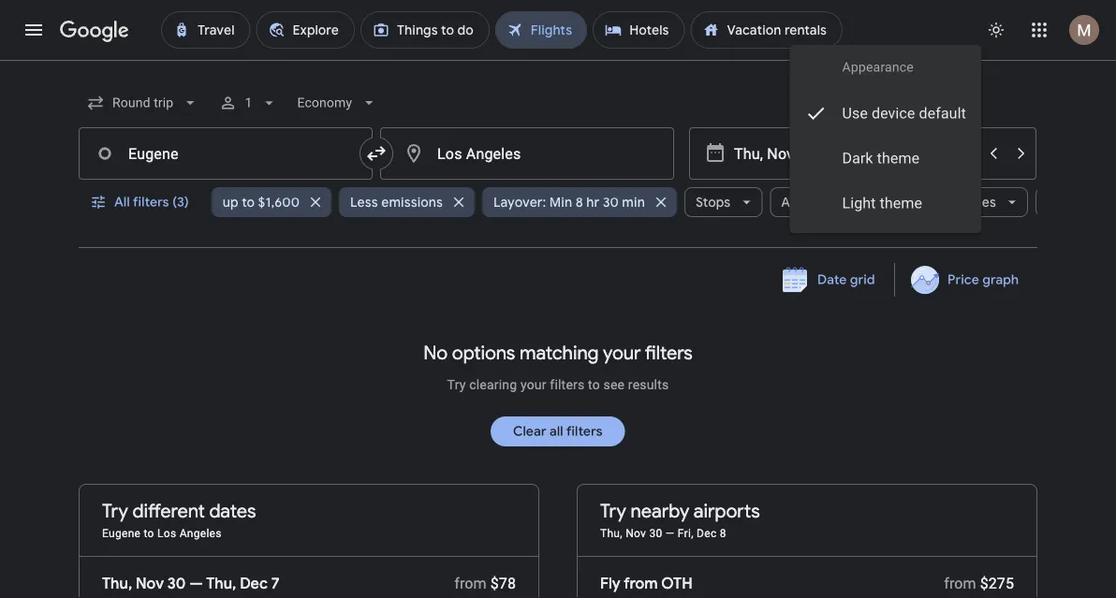 Task type: vqa. For each thing, say whether or not it's contained in the screenshot.
"Add" in the Add a label BUTTON
no



Task type: describe. For each thing, give the bounding box(es) containing it.
try different dates eugene to los angeles
[[102, 499, 256, 540]]

from for try different dates
[[455, 575, 487, 592]]

1 horizontal spatial thu,
[[206, 574, 236, 593]]

0 horizontal spatial thu,
[[102, 574, 132, 593]]

0 horizontal spatial nov
[[136, 574, 164, 593]]

from $78
[[455, 575, 516, 592]]

airlines
[[781, 194, 828, 211]]

emissions
[[381, 194, 443, 211]]

no
[[424, 341, 448, 365]]

stops button
[[685, 180, 763, 225]]

los
[[157, 527, 176, 540]]

none text field inside search box
[[380, 127, 674, 180]]

dec inside try nearby airports thu, nov 30 — fri, dec 8
[[697, 527, 717, 540]]

swap origin and destination. image
[[365, 142, 388, 165]]

bags button
[[868, 187, 941, 217]]

change appearance image
[[974, 7, 1019, 52]]

loading results progress bar
[[0, 60, 1116, 64]]

default
[[919, 104, 967, 122]]

bags
[[879, 194, 909, 211]]

$275
[[980, 575, 1014, 592]]

see
[[604, 377, 625, 392]]

all filters (3) button
[[79, 180, 204, 225]]

7
[[271, 574, 280, 593]]

nearby
[[631, 499, 690, 523]]

appearance group
[[790, 58, 982, 226]]

price
[[948, 272, 979, 288]]

hr
[[587, 194, 600, 211]]

from $275
[[944, 575, 1014, 592]]

fri,
[[678, 527, 694, 540]]

try for clearing
[[447, 377, 466, 392]]

clearing
[[469, 377, 517, 392]]

8 inside try nearby airports thu, nov 30 — fri, dec 8
[[720, 527, 727, 540]]

layover: min 8 hr 30 min button
[[482, 180, 677, 225]]

none search field containing all filters (3)
[[79, 81, 1116, 248]]

fly
[[600, 574, 621, 593]]

airports
[[694, 499, 760, 523]]

to for your
[[588, 377, 600, 392]]

clear
[[513, 423, 547, 440]]

1 from from the left
[[624, 574, 658, 593]]

0 horizontal spatial dec
[[240, 574, 268, 593]]

clear all filters
[[513, 423, 603, 440]]

Departure text field
[[734, 128, 820, 179]]

price graph button
[[899, 263, 1034, 297]]

appearance
[[843, 59, 914, 75]]

layover: min 8 hr 30 min
[[494, 194, 645, 211]]

less emissions
[[350, 194, 443, 211]]

date
[[818, 272, 847, 288]]

min
[[622, 194, 645, 211]]

use
[[843, 104, 868, 122]]

device
[[872, 104, 916, 122]]

no options matching your filters
[[424, 341, 693, 365]]

less
[[350, 194, 378, 211]]

use device default radio item
[[790, 91, 982, 136]]

all filters (3)
[[114, 194, 189, 211]]

angeles
[[180, 527, 222, 540]]

try clearing your filters to see results
[[447, 377, 669, 392]]

dark
[[843, 149, 874, 167]]

clear all filters button
[[491, 409, 625, 454]]

results
[[628, 377, 669, 392]]

(3)
[[172, 194, 189, 211]]

try for different
[[102, 499, 128, 523]]

1 horizontal spatial your
[[603, 341, 641, 365]]

to for dates
[[144, 527, 154, 540]]

all
[[550, 423, 564, 440]]



Task type: locate. For each thing, give the bounding box(es) containing it.
your down the no options matching your filters
[[521, 377, 547, 392]]

dates
[[209, 499, 256, 523]]

up to $1,600
[[223, 194, 300, 211]]

date grid
[[818, 272, 876, 288]]

from left $78 text field on the left of the page
[[455, 575, 487, 592]]

0 horizontal spatial 30
[[167, 574, 186, 593]]

thu, inside try nearby airports thu, nov 30 — fri, dec 8
[[600, 527, 623, 540]]

8 left hr
[[576, 194, 583, 211]]

times
[[960, 194, 997, 211]]

2 horizontal spatial try
[[600, 499, 626, 523]]

1 horizontal spatial 30
[[603, 194, 619, 211]]

nov inside try nearby airports thu, nov 30 — fri, dec 8
[[626, 527, 647, 540]]

0 vertical spatial 8
[[576, 194, 583, 211]]

30 down los
[[167, 574, 186, 593]]

1 horizontal spatial nov
[[626, 527, 647, 540]]

to inside try different dates eugene to los angeles
[[144, 527, 154, 540]]

try up eugene
[[102, 499, 128, 523]]

1 vertical spatial theme
[[880, 194, 923, 212]]

30 inside try nearby airports thu, nov 30 — fri, dec 8
[[650, 527, 663, 540]]

$1,600
[[258, 194, 300, 211]]

from right 'fly' at the bottom of page
[[624, 574, 658, 593]]

options
[[452, 341, 515, 365]]

matching
[[520, 341, 599, 365]]

duration, not selected image
[[1036, 180, 1116, 225]]

1 horizontal spatial dec
[[697, 527, 717, 540]]

0 vertical spatial theme
[[877, 149, 920, 167]]

from left the $275
[[944, 575, 977, 592]]

graph
[[983, 272, 1019, 288]]

8 down airports
[[720, 527, 727, 540]]

dec
[[697, 527, 717, 540], [240, 574, 268, 593]]

different
[[132, 499, 205, 523]]

2 horizontal spatial from
[[944, 575, 977, 592]]

use device default
[[843, 104, 967, 122]]

$78
[[491, 575, 516, 592]]

30 right hr
[[603, 194, 619, 211]]

nov down nearby
[[626, 527, 647, 540]]

1
[[245, 95, 252, 111]]

1 horizontal spatial from
[[624, 574, 658, 593]]

1 vertical spatial —
[[189, 574, 203, 593]]

1 horizontal spatial —
[[666, 527, 675, 540]]

0 horizontal spatial from
[[455, 575, 487, 592]]

airlines button
[[770, 180, 860, 225]]

0 vertical spatial your
[[603, 341, 641, 365]]

—
[[666, 527, 675, 540], [189, 574, 203, 593]]

to
[[242, 194, 255, 211], [588, 377, 600, 392], [144, 527, 154, 540]]

grid
[[850, 272, 876, 288]]

nov down los
[[136, 574, 164, 593]]

main menu image
[[22, 19, 45, 41]]

theme
[[877, 149, 920, 167], [880, 194, 923, 212]]

— left fri,
[[666, 527, 675, 540]]

dec right fri,
[[697, 527, 717, 540]]

1 vertical spatial 8
[[720, 527, 727, 540]]

try left clearing
[[447, 377, 466, 392]]

up
[[223, 194, 239, 211]]

to right the "up"
[[242, 194, 255, 211]]

nov
[[626, 527, 647, 540], [136, 574, 164, 593]]

1 horizontal spatial to
[[242, 194, 255, 211]]

stops
[[696, 194, 731, 211]]

try nearby airports thu, nov 30 — fri, dec 8
[[600, 499, 760, 540]]

0 vertical spatial —
[[666, 527, 675, 540]]

1 horizontal spatial 8
[[720, 527, 727, 540]]

less emissions button
[[339, 180, 475, 225]]

thu, down angeles
[[206, 574, 236, 593]]

dark theme
[[843, 149, 920, 167]]

2 vertical spatial to
[[144, 527, 154, 540]]

1 vertical spatial dec
[[240, 574, 268, 593]]

all
[[114, 194, 130, 211]]

2 horizontal spatial 30
[[650, 527, 663, 540]]

0 vertical spatial nov
[[626, 527, 647, 540]]

0 horizontal spatial try
[[102, 499, 128, 523]]

2 from from the left
[[455, 575, 487, 592]]

2 vertical spatial 30
[[167, 574, 186, 593]]

dec left 7
[[240, 574, 268, 593]]

thu, down eugene
[[102, 574, 132, 593]]

eugene
[[102, 527, 141, 540]]

from for try nearby airports
[[944, 575, 977, 592]]

2 horizontal spatial to
[[588, 377, 600, 392]]

0 vertical spatial 30
[[603, 194, 619, 211]]

to left see
[[588, 377, 600, 392]]

times button
[[948, 180, 1028, 225]]

from
[[624, 574, 658, 593], [455, 575, 487, 592], [944, 575, 977, 592]]

1 vertical spatial your
[[521, 377, 547, 392]]

thu, up 'fly' at the bottom of page
[[600, 527, 623, 540]]

None field
[[79, 86, 207, 120], [290, 86, 386, 120], [79, 86, 207, 120], [290, 86, 386, 120]]

min
[[550, 194, 573, 211]]

try inside try nearby airports thu, nov 30 — fri, dec 8
[[600, 499, 626, 523]]

275 US dollars text field
[[980, 575, 1014, 592]]

main content containing no options matching your filters
[[79, 263, 1038, 599]]

up to $1,600 button
[[211, 180, 332, 225]]

Return text field
[[893, 128, 979, 179]]

theme for light theme
[[880, 194, 923, 212]]

theme for dark theme
[[877, 149, 920, 167]]

0 vertical spatial dec
[[697, 527, 717, 540]]

1 vertical spatial to
[[588, 377, 600, 392]]

filters
[[133, 194, 169, 211], [645, 341, 693, 365], [550, 377, 585, 392], [567, 423, 603, 440]]

try left nearby
[[600, 499, 626, 523]]

3 from from the left
[[944, 575, 977, 592]]

thu,
[[600, 527, 623, 540], [102, 574, 132, 593], [206, 574, 236, 593]]

8 inside layover: min 8 hr 30 min popup button
[[576, 194, 583, 211]]

30 down nearby
[[650, 527, 663, 540]]

to left los
[[144, 527, 154, 540]]

0 horizontal spatial to
[[144, 527, 154, 540]]

to inside popup button
[[242, 194, 255, 211]]

your up see
[[603, 341, 641, 365]]

None text field
[[380, 127, 674, 180]]

None search field
[[79, 81, 1116, 248]]

— inside try nearby airports thu, nov 30 — fri, dec 8
[[666, 527, 675, 540]]

0 horizontal spatial 8
[[576, 194, 583, 211]]

oth
[[661, 574, 693, 593]]

1 horizontal spatial try
[[447, 377, 466, 392]]

— down angeles
[[189, 574, 203, 593]]

None text field
[[79, 127, 373, 180]]

try
[[447, 377, 466, 392], [102, 499, 128, 523], [600, 499, 626, 523]]

theme right the "dark"
[[877, 149, 920, 167]]

try inside try different dates eugene to los angeles
[[102, 499, 128, 523]]

0 horizontal spatial —
[[189, 574, 203, 593]]

fly from oth
[[600, 574, 693, 593]]

layover:
[[494, 194, 546, 211]]

1 vertical spatial 30
[[650, 527, 663, 540]]

theme right light at top
[[880, 194, 923, 212]]

30
[[603, 194, 619, 211], [650, 527, 663, 540], [167, 574, 186, 593]]

1 vertical spatial nov
[[136, 574, 164, 593]]

thu, nov 30 — thu, dec 7
[[102, 574, 280, 593]]

date grid button
[[769, 263, 891, 297]]

1 button
[[211, 81, 286, 126]]

78 US dollars text field
[[491, 575, 516, 592]]

price graph
[[948, 272, 1019, 288]]

30 inside popup button
[[603, 194, 619, 211]]

light
[[843, 194, 876, 212]]

main content
[[79, 263, 1038, 599]]

your
[[603, 341, 641, 365], [521, 377, 547, 392]]

light theme
[[843, 194, 923, 212]]

try for nearby
[[600, 499, 626, 523]]

0 horizontal spatial your
[[521, 377, 547, 392]]

8
[[576, 194, 583, 211], [720, 527, 727, 540]]

0 vertical spatial to
[[242, 194, 255, 211]]

2 horizontal spatial thu,
[[600, 527, 623, 540]]



